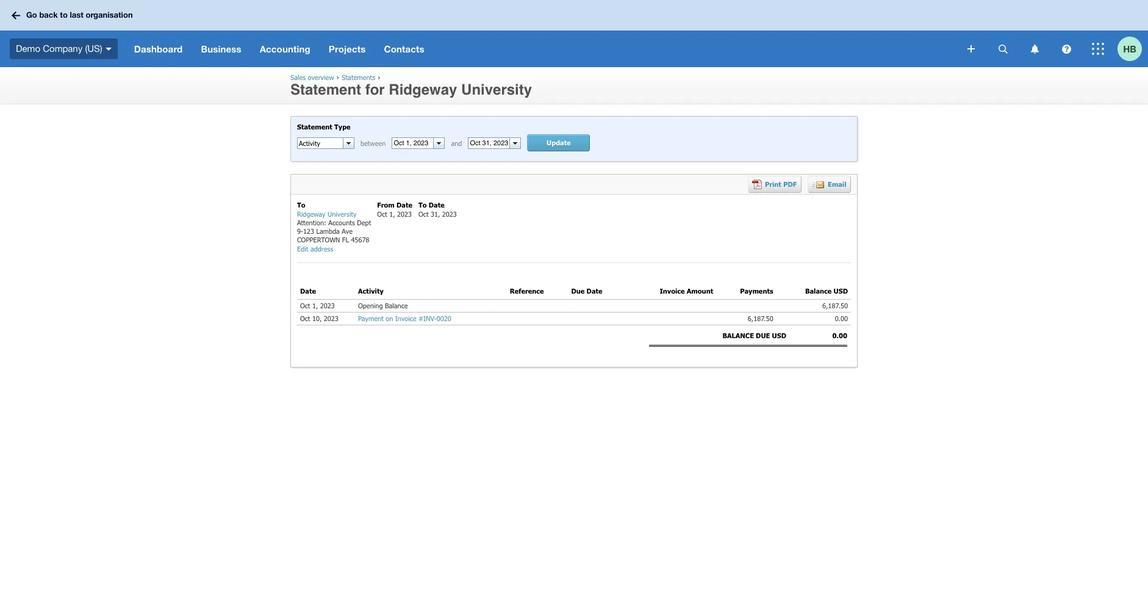 Task type: locate. For each thing, give the bounding box(es) containing it.
opening balance
[[358, 301, 408, 309]]

1,
[[390, 210, 395, 218], [313, 301, 318, 309]]

9-
[[297, 227, 303, 235]]

123
[[303, 227, 314, 235]]

0 vertical spatial 0.00
[[831, 314, 849, 322]]

0 vertical spatial usd
[[834, 287, 849, 295]]

2023 up oct 10, 2023
[[320, 301, 335, 309]]

date up 31,
[[429, 201, 445, 209]]

statements link
[[342, 73, 376, 81]]

None text field
[[298, 138, 343, 149], [393, 138, 434, 149], [469, 138, 510, 149], [298, 138, 343, 149], [393, 138, 434, 149], [469, 138, 510, 149]]

› right statements link
[[378, 73, 381, 81]]

ridgeway
[[389, 81, 457, 98], [297, 210, 326, 218]]

company
[[43, 43, 83, 54]]

ridgeway down contacts
[[389, 81, 457, 98]]

1 horizontal spatial to
[[419, 201, 427, 209]]

1 vertical spatial 0.00
[[833, 332, 848, 340]]

oct left 31,
[[419, 210, 429, 218]]

contacts button
[[375, 31, 434, 67]]

1 to from the left
[[297, 201, 306, 209]]

date right from
[[397, 201, 413, 209]]

1 horizontal spatial ›
[[378, 73, 381, 81]]

dashboard
[[134, 43, 183, 54]]

›
[[337, 73, 340, 81], [378, 73, 381, 81]]

and
[[451, 139, 462, 147]]

date inside to date oct 31, 2023
[[429, 201, 445, 209]]

1 horizontal spatial balance
[[806, 287, 832, 295]]

1, up '10,'
[[313, 301, 318, 309]]

0 vertical spatial statement
[[291, 81, 361, 98]]

oct inside from date oct 1, 2023
[[377, 210, 388, 218]]

6,187.50 up balance due usd
[[744, 314, 774, 322]]

oct 1, 2023
[[300, 301, 335, 309]]

to for to date oct 31, 2023
[[419, 201, 427, 209]]

0 horizontal spatial 6,187.50
[[744, 314, 774, 322]]

accounts
[[329, 218, 355, 226]]

ridgeway up 'attention:'
[[297, 210, 326, 218]]

0 horizontal spatial svg image
[[12, 11, 20, 19]]

1 vertical spatial balance
[[385, 301, 408, 309]]

email link
[[808, 176, 852, 193]]

from
[[377, 201, 395, 209]]

oct down from
[[377, 210, 388, 218]]

usd
[[834, 287, 849, 295], [773, 332, 787, 340]]

0 horizontal spatial balance
[[385, 301, 408, 309]]

to inside to ridgeway university attention: accounts dept 9-123 lambda ave coppertown fl 45678 edit address
[[297, 201, 306, 209]]

statement
[[291, 81, 361, 98], [297, 123, 333, 131]]

accounting button
[[251, 31, 320, 67]]

invoice
[[660, 287, 685, 295], [395, 314, 417, 322]]

demo
[[16, 43, 40, 54]]

statement type
[[297, 123, 351, 131]]

1 vertical spatial university
[[328, 210, 357, 218]]

payment
[[358, 314, 384, 322]]

0 vertical spatial ridgeway
[[389, 81, 457, 98]]

date right due
[[587, 287, 603, 295]]

ridgeway inside sales overview › statements › statement for ridgeway university
[[389, 81, 457, 98]]

email
[[828, 180, 847, 188]]

university
[[462, 81, 532, 98], [328, 210, 357, 218]]

2 horizontal spatial svg image
[[1093, 43, 1105, 55]]

0.00
[[831, 314, 849, 322], [833, 332, 848, 340]]

projects
[[329, 43, 366, 54]]

1 horizontal spatial invoice
[[660, 287, 685, 295]]

oct
[[377, 210, 388, 218], [419, 210, 429, 218], [300, 301, 310, 309], [300, 314, 310, 322]]

to right from date oct 1, 2023
[[419, 201, 427, 209]]

go
[[26, 10, 37, 20]]

ridgeway university link
[[297, 210, 357, 218]]

svg image inside go back to last organisation link
[[12, 11, 20, 19]]

due
[[756, 332, 771, 340]]

2023
[[397, 210, 412, 218], [442, 210, 457, 218], [320, 301, 335, 309], [324, 314, 339, 322]]

invoice left amount
[[660, 287, 685, 295]]

from date oct 1, 2023
[[377, 201, 413, 218]]

oct inside to date oct 31, 2023
[[419, 210, 429, 218]]

update link
[[528, 134, 591, 152]]

banner
[[0, 0, 1149, 67]]

go back to last organisation link
[[7, 4, 140, 26]]

0 vertical spatial university
[[462, 81, 532, 98]]

6,187.50 down balance usd
[[823, 301, 849, 309]]

oct 10, 2023
[[300, 314, 339, 322]]

1 horizontal spatial university
[[462, 81, 532, 98]]

1 horizontal spatial 6,187.50
[[823, 301, 849, 309]]

1 horizontal spatial 1,
[[390, 210, 395, 218]]

svg image
[[12, 11, 20, 19], [1093, 43, 1105, 55], [1063, 44, 1072, 53]]

navigation containing dashboard
[[125, 31, 960, 67]]

1, down from
[[390, 210, 395, 218]]

demo company (us)
[[16, 43, 102, 54]]

overview
[[308, 73, 334, 81]]

accounting
[[260, 43, 311, 54]]

projects button
[[320, 31, 375, 67]]

date inside from date oct 1, 2023
[[397, 201, 413, 209]]

date for from
[[397, 201, 413, 209]]

2023 left 31,
[[397, 210, 412, 218]]

1 vertical spatial 6,187.50
[[744, 314, 774, 322]]

to inside to date oct 31, 2023
[[419, 201, 427, 209]]

to up 'attention:'
[[297, 201, 306, 209]]

statement inside sales overview › statements › statement for ridgeway university
[[291, 81, 361, 98]]

last
[[70, 10, 84, 20]]

balance
[[806, 287, 832, 295], [385, 301, 408, 309]]

1 vertical spatial statement
[[297, 123, 333, 131]]

1 vertical spatial ridgeway
[[297, 210, 326, 218]]

for
[[365, 81, 385, 98]]

date
[[397, 201, 413, 209], [429, 201, 445, 209], [300, 287, 316, 295], [587, 287, 603, 295]]

banner containing hb
[[0, 0, 1149, 67]]

0020
[[437, 314, 452, 322]]

2 to from the left
[[419, 201, 427, 209]]

0 horizontal spatial 1,
[[313, 301, 318, 309]]

contacts
[[384, 43, 425, 54]]

0 horizontal spatial invoice
[[395, 314, 417, 322]]

to date oct 31, 2023
[[419, 201, 457, 218]]

business
[[201, 43, 242, 54]]

0 horizontal spatial to
[[297, 201, 306, 209]]

6,187.50
[[823, 301, 849, 309], [744, 314, 774, 322]]

svg image
[[999, 44, 1008, 53], [1031, 44, 1039, 53], [968, 45, 976, 53], [105, 47, 112, 51]]

0 vertical spatial 6,187.50
[[823, 301, 849, 309]]

2023 right 31,
[[442, 210, 457, 218]]

university inside sales overview › statements › statement for ridgeway university
[[462, 81, 532, 98]]

edit
[[297, 245, 309, 253]]

dept
[[357, 218, 371, 226]]

to
[[297, 201, 306, 209], [419, 201, 427, 209]]

0 vertical spatial 1,
[[390, 210, 395, 218]]

invoice right on
[[395, 314, 417, 322]]

opening
[[358, 301, 383, 309]]

print
[[766, 180, 782, 188]]

0 horizontal spatial ridgeway
[[297, 210, 326, 218]]

update
[[547, 139, 571, 147]]

navigation
[[125, 31, 960, 67]]

activity
[[358, 287, 384, 295]]

demo company (us) button
[[0, 31, 125, 67]]

balance
[[723, 332, 755, 340]]

0 horizontal spatial ›
[[337, 73, 340, 81]]

1 horizontal spatial usd
[[834, 287, 849, 295]]

oct left '10,'
[[300, 314, 310, 322]]

to
[[60, 10, 68, 20]]

1 horizontal spatial ridgeway
[[389, 81, 457, 98]]

1 vertical spatial usd
[[773, 332, 787, 340]]

hb button
[[1118, 31, 1149, 67]]

0 horizontal spatial university
[[328, 210, 357, 218]]

› right overview on the left of the page
[[337, 73, 340, 81]]

go back to last organisation
[[26, 10, 133, 20]]

(us)
[[85, 43, 102, 54]]



Task type: vqa. For each thing, say whether or not it's contained in the screenshot.
leftmost DETAILS
no



Task type: describe. For each thing, give the bounding box(es) containing it.
31,
[[431, 210, 440, 218]]

45678
[[351, 236, 370, 244]]

1, inside from date oct 1, 2023
[[390, 210, 395, 218]]

pdf
[[784, 180, 797, 188]]

amount
[[687, 287, 714, 295]]

date for to
[[429, 201, 445, 209]]

payment                                         on invoice #inv-0020 link
[[358, 314, 452, 322]]

2023 inside from date oct 1, 2023
[[397, 210, 412, 218]]

navigation inside banner
[[125, 31, 960, 67]]

2023 inside to date oct 31, 2023
[[442, 210, 457, 218]]

#inv-
[[419, 314, 437, 322]]

2 › from the left
[[378, 73, 381, 81]]

sales overview › statements › statement for ridgeway university
[[291, 73, 532, 98]]

balance usd
[[806, 287, 849, 295]]

balance due usd
[[723, 332, 787, 340]]

0 vertical spatial balance
[[806, 287, 832, 295]]

hb
[[1124, 43, 1137, 54]]

fl
[[342, 236, 349, 244]]

ave
[[342, 227, 353, 235]]

1 vertical spatial 1,
[[313, 301, 318, 309]]

due
[[572, 287, 585, 295]]

10,
[[313, 314, 322, 322]]

payments
[[741, 287, 774, 295]]

address
[[311, 245, 334, 253]]

lambda
[[317, 227, 340, 235]]

coppertown
[[297, 236, 340, 244]]

dashboard link
[[125, 31, 192, 67]]

print pdf link
[[748, 176, 802, 193]]

print pdf
[[766, 180, 797, 188]]

business button
[[192, 31, 251, 67]]

payment                                         on invoice #inv-0020
[[358, 314, 452, 322]]

date for due
[[587, 287, 603, 295]]

sales
[[291, 73, 306, 81]]

statements
[[342, 73, 376, 81]]

0 vertical spatial invoice
[[660, 287, 685, 295]]

1 horizontal spatial svg image
[[1063, 44, 1072, 53]]

date up oct 1, 2023
[[300, 287, 316, 295]]

due date
[[572, 287, 603, 295]]

between
[[361, 139, 386, 147]]

type
[[335, 123, 351, 131]]

ridgeway inside to ridgeway university attention: accounts dept 9-123 lambda ave coppertown fl 45678 edit address
[[297, 210, 326, 218]]

sales overview link
[[291, 73, 334, 81]]

university inside to ridgeway university attention: accounts dept 9-123 lambda ave coppertown fl 45678 edit address
[[328, 210, 357, 218]]

reference
[[510, 287, 544, 295]]

0 horizontal spatial usd
[[773, 332, 787, 340]]

to for to ridgeway university attention: accounts dept 9-123 lambda ave coppertown fl 45678 edit address
[[297, 201, 306, 209]]

oct up oct 10, 2023
[[300, 301, 310, 309]]

svg image inside "demo company (us)" popup button
[[105, 47, 112, 51]]

to ridgeway university attention: accounts dept 9-123 lambda ave coppertown fl 45678 edit address
[[297, 201, 371, 253]]

1 vertical spatial invoice
[[395, 314, 417, 322]]

attention:
[[297, 218, 327, 226]]

1 › from the left
[[337, 73, 340, 81]]

edit address link
[[297, 245, 334, 253]]

on
[[386, 314, 393, 322]]

2023 right '10,'
[[324, 314, 339, 322]]

organisation
[[86, 10, 133, 20]]

invoice amount
[[660, 287, 714, 295]]

back
[[39, 10, 58, 20]]



